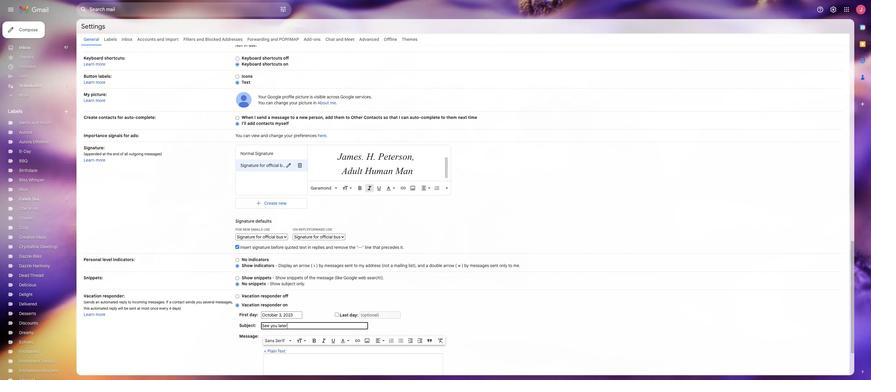 Task type: describe. For each thing, give the bounding box(es) containing it.
1
[[67, 84, 68, 88]]

google right across on the top left of page
[[340, 94, 354, 100]]

enchanted tranquil
[[19, 359, 55, 365]]

and right list),
[[418, 264, 425, 269]]

below
[[378, 18, 390, 23]]

me
[[330, 100, 336, 106]]

dead
[[19, 273, 29, 279]]

on reply/forward use
[[293, 228, 332, 232]]

dewdrop
[[40, 245, 57, 250]]

0 vertical spatial that
[[389, 115, 398, 120]]

0 horizontal spatial can
[[243, 133, 250, 139]]

star
[[489, 18, 496, 23]]

ideas
[[36, 235, 46, 241]]

in right rotate
[[342, 18, 345, 23]]

person,
[[309, 115, 324, 120]]

quote ‪(⌘⇧9)‬ image
[[427, 338, 433, 344]]

1 by from the left
[[319, 264, 323, 269]]

bliss whisper link
[[19, 178, 44, 183]]

1 vertical spatial change
[[269, 133, 283, 139]]

click
[[410, 18, 419, 23]]

emails
[[251, 228, 263, 232]]

(appended
[[84, 152, 102, 157]]

0 horizontal spatial you
[[235, 133, 242, 139]]

link ‪(⌘k)‬ image
[[355, 338, 361, 344]]

my picture: learn more
[[84, 92, 107, 103]]

new inside button
[[279, 201, 287, 206]]

a inside vacation responder: (sends an automated reply to incoming messages. if a contact sends you several messages, this automated reply will be sent at most once every 4 days) learn more
[[169, 301, 171, 305]]

dazzle harmony
[[19, 264, 50, 269]]

discounts
[[19, 321, 38, 327]]

text
[[299, 245, 307, 251]]

tranquil
[[40, 359, 55, 365]]

insert signature before quoted text in replies and remove the "--" line that precedes it.
[[239, 245, 404, 251]]

forwarding and pop/imap
[[247, 37, 299, 42]]

no indicators
[[242, 258, 269, 263]]

2 use from the left
[[326, 228, 332, 232]]

here
[[318, 133, 326, 139]]

the right the over
[[563, 18, 570, 23]]

creative ideas
[[19, 235, 46, 241]]

day: for first day:
[[250, 313, 258, 318]]

my
[[84, 92, 90, 97]]

scheduled link
[[19, 83, 41, 89]]

the right learn
[[461, 18, 468, 23]]

enchanted for enchanted tranquil
[[19, 359, 39, 365]]

show right show snippets option
[[242, 276, 253, 281]]

0 vertical spatial add
[[325, 115, 333, 120]]

1 horizontal spatial you
[[402, 18, 409, 23]]

show left the 'subject' on the left bottom of page
[[270, 282, 280, 287]]

delicious
[[19, 283, 36, 288]]

0 vertical spatial of
[[480, 18, 484, 23]]

sans
[[265, 339, 274, 344]]

0 horizontal spatial add
[[247, 121, 255, 126]]

4
[[169, 307, 171, 311]]

tea
[[32, 197, 39, 202]]

on for vacation responder on
[[283, 303, 288, 308]]

formatting options toolbar containing garamond
[[309, 185, 451, 192]]

it.
[[400, 245, 404, 251]]

cozy
[[19, 226, 29, 231]]

0 vertical spatial picture
[[295, 94, 309, 100]]

learn for my
[[84, 98, 95, 103]]

the left the 'order'
[[346, 18, 353, 23]]

0 vertical spatial message
[[271, 115, 289, 120]]

0 horizontal spatial reply
[[109, 307, 117, 311]]

button
[[84, 74, 97, 79]]

create new
[[264, 201, 287, 206]]

you inside 'your google profile picture is visible across google services. you can change your picture in about me .'
[[258, 100, 265, 106]]

1 horizontal spatial new
[[299, 115, 308, 120]]

indent more ‪(⌘])‬ image
[[417, 338, 423, 344]]

1 horizontal spatial reply
[[119, 301, 127, 305]]

1 vertical spatial contacts
[[256, 121, 274, 126]]

and right filters
[[197, 37, 204, 42]]

can inside 'your google profile picture is visible across google services. you can change your picture in about me .'
[[266, 100, 273, 106]]

1 ( from the left
[[311, 264, 312, 269]]

to down profile
[[291, 115, 295, 120]]

- for show snippets of the message (like google web search!).
[[273, 276, 275, 281]]

Text radio
[[235, 81, 239, 85]]

Vacation responder on radio
[[235, 304, 239, 308]]

garamond option
[[310, 186, 334, 191]]

shortcuts for on
[[262, 62, 282, 67]]

snippets:
[[84, 276, 103, 281]]

sent inside vacation responder: (sends an automated reply to incoming messages. if a contact sends you several messages, this automated reply will be sent at most once every 4 days) learn more
[[129, 307, 136, 311]]

starred link
[[19, 55, 33, 60]]

When I send a message to a new person, add them to Other Contacts so that I can auto-complete to them next time radio
[[235, 116, 239, 120]]

- left line
[[360, 245, 362, 251]]

mouse
[[540, 18, 553, 23]]

indicators:
[[113, 258, 135, 263]]

to left my
[[354, 264, 358, 269]]

aurora ethereal
[[19, 140, 49, 145]]

in right the text
[[308, 245, 311, 251]]

to inside vacation responder: (sends an automated reply to incoming messages. if a contact sends you several messages, this automated reply will be sent at most once every 4 days) learn more
[[128, 301, 131, 305]]

whispers
[[40, 369, 58, 374]]

bold ‪(⌘b)‬ image for sans serif
[[311, 338, 317, 344]]

in inside 'your google profile picture is visible across google services. you can change your picture in about me .'
[[313, 100, 317, 106]]

more inside vacation responder: (sends an automated reply to incoming messages. if a contact sends you several messages, this automated reply will be sent at most once every 4 days) learn more
[[96, 313, 105, 318]]

bold ‪(⌘b)‬ image for garamond
[[357, 186, 363, 191]]

dreamy
[[19, 331, 34, 336]]

personal level indicators:
[[84, 258, 135, 263]]

more for labels:
[[96, 80, 105, 85]]

dazzle for dazzle harmony
[[19, 264, 32, 269]]

numbered list ‪(⌘⇧7)‬ image for sans serif
[[388, 338, 394, 344]]

for left the 'official'
[[260, 163, 265, 169]]

keyboard for keyboard shortcuts on
[[242, 62, 261, 67]]

and right view
[[261, 133, 268, 139]]

signature for official business
[[241, 163, 297, 169]]

1 arrow from the left
[[299, 264, 310, 269]]

chat and meet link
[[325, 37, 355, 42]]

change inside 'your google profile picture is visible across google services. you can change your picture in about me .'
[[274, 100, 288, 106]]

0 vertical spatial your
[[531, 18, 539, 23]]

no for no snippets - show subject only.
[[242, 282, 247, 287]]

a left double
[[426, 264, 428, 269]]

discounts link
[[19, 321, 38, 327]]

for up signals
[[117, 115, 123, 120]]

google right your
[[268, 94, 281, 100]]

2 auto- from the left
[[410, 115, 421, 120]]

not in use:
[[235, 42, 257, 48]]

and left pop/imap
[[271, 37, 278, 42]]

and right replies
[[326, 245, 333, 251]]

italic ‪(⌘i)‬ image for garamond
[[367, 186, 373, 191]]

successively.
[[420, 18, 444, 23]]

enchanted for "enchanted" link
[[19, 350, 39, 355]]

learn for keyboard
[[84, 62, 95, 67]]

main menu image
[[7, 6, 14, 13]]

and left "import"
[[157, 37, 164, 42]]

Show indicators radio
[[235, 264, 239, 269]]

b-
[[19, 149, 24, 154]]

to left "other"
[[346, 115, 350, 120]]

labels link
[[104, 37, 117, 42]]

. inside 'your google profile picture is visible across google services. you can change your picture in about me .'
[[336, 100, 337, 106]]

business
[[280, 163, 297, 169]]

desserts
[[19, 312, 36, 317]]

1 horizontal spatial sent
[[345, 264, 353, 269]]

1 horizontal spatial will
[[322, 18, 328, 23]]

signature for defaults
[[235, 219, 254, 224]]

addresses
[[222, 37, 243, 42]]

display
[[278, 264, 292, 269]]

to left me.
[[508, 264, 512, 269]]

replies
[[312, 245, 325, 251]]

more for picture:
[[96, 98, 105, 103]]

dazzle bliss
[[19, 254, 42, 260]]

learn for button
[[84, 80, 95, 85]]

"
[[362, 245, 364, 251]]

last day:
[[340, 313, 358, 319]]

chores link
[[19, 216, 33, 221]]

the down ›
[[309, 276, 316, 281]]

settings image
[[830, 6, 837, 13]]

vacation for vacation responder off
[[242, 294, 260, 299]]

"-
[[357, 245, 360, 251]]

celeb tea link
[[19, 197, 39, 202]]

accounts and import
[[137, 37, 179, 42]]

1 auto- from the left
[[124, 115, 136, 120]]

labels for labels link
[[104, 37, 117, 42]]

2 arrow from the left
[[443, 264, 454, 269]]

preferences
[[294, 133, 317, 139]]

vacation responder: (sends an automated reply to incoming messages. if a contact sends you several messages, this automated reply will be sent at most once every 4 days) learn more
[[84, 294, 233, 318]]

off for keyboard shortcuts off
[[283, 56, 289, 61]]

search mail image
[[78, 4, 89, 15]]

a left person,
[[296, 115, 298, 120]]

first
[[239, 313, 248, 318]]

forwarding and pop/imap link
[[247, 37, 299, 42]]

import
[[165, 37, 179, 42]]

keyboard shortcuts on
[[242, 62, 288, 67]]

stars
[[312, 18, 321, 23]]

2 i from the left
[[399, 115, 400, 120]]

0 horizontal spatial contacts
[[99, 115, 116, 120]]

more inside signature: (appended at the end of all outgoing messages) learn more
[[96, 158, 105, 163]]

an inside vacation responder: (sends an automated reply to incoming messages. if a contact sends you several messages, this automated reply will be sent at most once every 4 days) learn more
[[96, 301, 100, 305]]

profile
[[282, 94, 294, 100]]

First day: text field
[[261, 312, 302, 319]]

and right chat
[[336, 37, 343, 42]]

2
[[66, 197, 68, 202]]

peterson,
[[378, 151, 415, 162]]

signature:
[[84, 146, 105, 151]]

1 vertical spatial that
[[373, 245, 380, 251]]

themes
[[402, 37, 418, 42]]

most
[[141, 307, 149, 311]]

1 horizontal spatial an
[[293, 264, 298, 269]]

thread
[[30, 273, 43, 279]]

snippets for show snippets of the message (like google web search!).
[[254, 276, 271, 281]]

on for keyboard shortcuts on
[[283, 62, 288, 67]]

0 vertical spatial bliss
[[19, 178, 28, 183]]

cozy link
[[19, 226, 29, 231]]

support image
[[817, 6, 824, 13]]

quoted
[[285, 245, 298, 251]]

human
[[365, 166, 393, 177]]

insert image image for garamond
[[410, 186, 416, 191]]

icons
[[242, 74, 253, 79]]

all
[[124, 152, 128, 157]]

2 horizontal spatial can
[[401, 115, 409, 120]]

1 vertical spatial automated
[[91, 307, 108, 311]]

labels for labels 'heading'
[[8, 109, 23, 115]]

5 learn more link from the top
[[84, 313, 105, 318]]

contacts
[[364, 115, 382, 120]]

defaults
[[255, 219, 272, 224]]

show up no snippets - show subject only.
[[275, 276, 286, 281]]

alerts and notifs link
[[19, 120, 51, 126]]

snippets for show subject only.
[[248, 282, 266, 287]]



Task type: locate. For each thing, give the bounding box(es) containing it.
1 vertical spatial at
[[137, 307, 140, 311]]

4 more from the top
[[96, 158, 105, 163]]

so
[[383, 115, 388, 120]]

1 vertical spatial no
[[242, 282, 247, 287]]

over
[[554, 18, 562, 23]]

show right show indicators option
[[242, 264, 253, 269]]

formatting options toolbar down last day: at the bottom left of page
[[263, 337, 445, 346]]

learn inside my picture: learn more
[[84, 98, 95, 103]]

signature for for
[[241, 163, 259, 169]]

i'll
[[242, 121, 246, 126]]

1 vertical spatial add
[[247, 121, 255, 126]]

messages,
[[215, 301, 233, 305]]

inbox for inbox link to the top
[[122, 37, 133, 42]]

1 vertical spatial .
[[326, 133, 327, 139]]

learn more link for keyboard
[[84, 62, 105, 67]]

1 vertical spatial on
[[283, 303, 288, 308]]

3 learn more link from the top
[[84, 98, 105, 103]]

1 horizontal spatial numbered list ‪(⌘⇧7)‬ image
[[434, 186, 440, 191]]

1 responder from the top
[[261, 294, 282, 299]]

indicators for no
[[248, 258, 269, 263]]

1 learn more link from the top
[[84, 62, 105, 67]]

sent left only in the right bottom of the page
[[490, 264, 498, 269]]

1 vertical spatial italic ‪(⌘i)‬ image
[[321, 338, 327, 344]]

of left all
[[120, 152, 123, 157]]

use right reply/forward
[[326, 228, 332, 232]]

more
[[19, 93, 29, 98]]

indent less ‪(⌘[)‬ image
[[407, 338, 413, 344]]

numbered list ‪(⌘⇧7)‬ image
[[434, 186, 440, 191], [388, 338, 394, 344]]

Keyboard shortcuts off radio
[[235, 56, 239, 61]]

that right line
[[373, 245, 380, 251]]

4 learn more link from the top
[[84, 158, 105, 163]]

indicators for show
[[254, 264, 274, 269]]

will left be
[[118, 307, 123, 311]]

learn inside keyboard shortcuts: learn more
[[84, 62, 95, 67]]

you
[[402, 18, 409, 23], [196, 301, 202, 305]]

1 vertical spatial picture
[[299, 100, 312, 106]]

2 aurora from the top
[[19, 140, 32, 145]]

2 vertical spatial your
[[284, 133, 293, 139]]

a right if at bottom left
[[169, 301, 171, 305]]

day: right last
[[350, 313, 358, 319]]

1 horizontal spatial contacts
[[256, 121, 274, 126]]

create for create new
[[264, 201, 278, 206]]

at
[[102, 152, 106, 157], [137, 307, 140, 311]]

more inside keyboard shortcuts: learn more
[[96, 62, 105, 67]]

google right (like
[[344, 276, 357, 281]]

0 horizontal spatial bliss
[[19, 178, 28, 183]]

1 shortcuts from the top
[[262, 56, 282, 61]]

learn inside button labels: learn more
[[84, 80, 95, 85]]

indicators down signature
[[248, 258, 269, 263]]

complete
[[421, 115, 440, 120]]

1 vertical spatial message
[[317, 276, 334, 281]]

at inside vacation responder: (sends an automated reply to incoming messages. if a contact sends you several messages, this automated reply will be sent at most once every 4 days) learn more
[[137, 307, 140, 311]]

enchanted down "enchanted" link
[[19, 359, 39, 365]]

advanced search options image
[[277, 3, 289, 15]]

settings
[[81, 22, 105, 30]]

gmail image
[[19, 4, 52, 16]]

5 learn from the top
[[84, 313, 95, 318]]

numbered list ‪(⌘⇧7)‬ image left bulleted list ‪(⌘⇧8)‬ image
[[388, 338, 394, 344]]

1 them from the left
[[334, 115, 345, 120]]

0 vertical spatial signature
[[255, 151, 273, 157]]

0 horizontal spatial you
[[196, 301, 202, 305]]

numbered list ‪(⌘⇧7)‬ image for garamond
[[434, 186, 440, 191]]

0 horizontal spatial insert image image
[[364, 338, 370, 344]]

1 enchanted from the top
[[19, 350, 39, 355]]

labels inside labels navigation
[[8, 109, 23, 115]]

your inside 'your google profile picture is visible across google services. you can change your picture in about me .'
[[289, 100, 298, 106]]

2 more from the top
[[96, 80, 105, 85]]

a right (not
[[391, 264, 393, 269]]

indicators down no indicators
[[254, 264, 274, 269]]

2 no from the top
[[242, 282, 247, 287]]

day:
[[250, 313, 258, 318], [350, 313, 358, 319]]

vacation for vacation responder: (sends an automated reply to incoming messages. if a contact sends you several messages, this automated reply will be sent at most once every 4 days) learn more
[[84, 294, 102, 299]]

learn inside vacation responder: (sends an automated reply to incoming messages. if a contact sends you several messages, this automated reply will be sent at most once every 4 days) learn more
[[84, 313, 95, 318]]

1 horizontal spatial add
[[325, 115, 333, 120]]

1 horizontal spatial insert image image
[[410, 186, 416, 191]]

No snippets radio
[[235, 283, 239, 287]]

1 horizontal spatial i
[[399, 115, 400, 120]]

your down profile
[[289, 100, 298, 106]]

delivered
[[19, 302, 37, 307]]

of for signature: (appended at the end of all outgoing messages) learn more
[[120, 152, 123, 157]]

keyboard for keyboard shortcuts off
[[242, 56, 261, 61]]

0 horizontal spatial numbered list ‪(⌘⇧7)‬ image
[[388, 338, 394, 344]]

sans serif option
[[264, 338, 288, 344]]

2 messages from the left
[[470, 264, 489, 269]]

learn inside signature: (appended at the end of all outgoing messages) learn more
[[84, 158, 95, 163]]

the inside signature: (appended at the end of all outgoing messages) learn more
[[107, 152, 112, 157]]

»
[[458, 264, 461, 269]]

can left view
[[243, 133, 250, 139]]

more inside my picture: learn more
[[96, 98, 105, 103]]

precedes
[[382, 245, 399, 251]]

italic ‪(⌘i)‬ image left underline ‪(⌘u)‬ image
[[367, 186, 373, 191]]

keyboard inside keyboard shortcuts: learn more
[[84, 56, 103, 61]]

other
[[351, 115, 363, 120]]

link ‪(⌘k)‬ image
[[400, 186, 406, 191]]

formatting options toolbar
[[309, 185, 451, 192], [263, 337, 445, 346]]

(sends
[[84, 301, 95, 305]]

1 horizontal spatial inbox
[[122, 37, 133, 42]]

2 responder from the top
[[261, 303, 282, 308]]

0 vertical spatial labels
[[104, 37, 117, 42]]

use down defaults
[[264, 228, 270, 232]]

you left 'click'
[[402, 18, 409, 23]]

0 vertical spatial you
[[402, 18, 409, 23]]

more button
[[0, 91, 72, 100]]

italic ‪(⌘i)‬ image
[[367, 186, 373, 191], [321, 338, 327, 344]]

learn more link down picture:
[[84, 98, 105, 103]]

more formatting options image
[[444, 186, 450, 191]]

Last day: text field
[[360, 312, 401, 319]]

bliss down "crystalline dewdrop" link
[[33, 254, 42, 260]]

vacation responder off
[[242, 294, 288, 299]]

1 horizontal spatial italic ‪(⌘i)‬ image
[[367, 186, 373, 191]]

an right the (sends on the bottom
[[96, 301, 100, 305]]

more down responder:
[[96, 313, 105, 318]]

0 vertical spatial automated
[[100, 301, 118, 305]]

2 learn more link from the top
[[84, 80, 105, 85]]

(like
[[335, 276, 343, 281]]

snoozed
[[19, 64, 36, 70]]

shortcuts for off
[[262, 56, 282, 61]]

1 ) from the left
[[316, 264, 318, 269]]

by right ›
[[319, 264, 323, 269]]

shown
[[365, 18, 377, 23]]

insert image image
[[410, 186, 416, 191], [364, 338, 370, 344]]

0 vertical spatial no
[[242, 258, 247, 263]]

show indicators - display an arrow ( › ) by messages sent to my address (not a mailing list), and a double arrow ( » ) by messages sent only to me.
[[242, 264, 520, 269]]

dazzle harmony link
[[19, 264, 50, 269]]

keyboard for keyboard shortcuts: learn more
[[84, 56, 103, 61]]

1 vertical spatial dazzle
[[19, 264, 32, 269]]

0 horizontal spatial inbox
[[19, 45, 30, 50]]

can down your
[[266, 100, 273, 106]]

alerts
[[19, 120, 30, 126]]

1 vertical spatial you
[[235, 133, 242, 139]]

will right stars
[[322, 18, 328, 23]]

aurora for aurora link
[[19, 130, 32, 135]]

in right not
[[244, 42, 248, 48]]

2 shortcuts from the top
[[262, 62, 282, 67]]

responder for off
[[261, 294, 282, 299]]

arrow
[[299, 264, 310, 269], [443, 264, 454, 269]]

the left end
[[107, 152, 112, 157]]

picture
[[295, 94, 309, 100], [299, 100, 312, 106]]

adult
[[342, 166, 362, 177]]

0 horizontal spatial message
[[271, 115, 289, 120]]

1 vertical spatial can
[[401, 115, 409, 120]]

learn down button
[[84, 80, 95, 85]]

1 aurora from the top
[[19, 130, 32, 135]]

dreamy link
[[19, 331, 34, 336]]

learn more link down (appended
[[84, 158, 105, 163]]

delight
[[19, 293, 33, 298]]

sent
[[345, 264, 353, 269], [490, 264, 498, 269], [129, 307, 136, 311]]

at down incoming
[[137, 307, 140, 311]]

more down (appended
[[96, 158, 105, 163]]

1 horizontal spatial you
[[258, 100, 265, 106]]

advanced
[[359, 37, 379, 42]]

3 enchanted from the top
[[19, 369, 39, 374]]

0 vertical spatial shortcuts
[[262, 56, 282, 61]]

1 use from the left
[[264, 228, 270, 232]]

3 learn from the top
[[84, 98, 95, 103]]

messages up (like
[[324, 264, 344, 269]]

0 vertical spatial off
[[283, 56, 289, 61]]

1 vertical spatial numbered list ‪(⌘⇧7)‬ image
[[388, 338, 394, 344]]

crystalline
[[19, 245, 39, 250]]

learn down this
[[84, 313, 95, 318]]

vacation up the (sends on the bottom
[[84, 294, 102, 299]]

automated down responder:
[[100, 301, 118, 305]]

create contacts for auto-complete:
[[84, 115, 156, 120]]

inbox inside labels navigation
[[19, 45, 30, 50]]

I'll add contacts myself radio
[[235, 122, 239, 126]]

1 vertical spatial insert image image
[[364, 338, 370, 344]]

aurora for aurora ethereal
[[19, 140, 32, 145]]

no right no snippets option
[[242, 282, 247, 287]]

2 horizontal spatial sent
[[490, 264, 498, 269]]

1 horizontal spatial .
[[336, 100, 337, 106]]

auto- right so
[[410, 115, 421, 120]]

responder up vacation responder on
[[261, 294, 282, 299]]

importance
[[84, 133, 107, 139]]

subject:
[[239, 324, 256, 329]]

adult human man
[[342, 166, 413, 177]]

Keyboard shortcuts on radio
[[235, 62, 239, 67]]

show
[[242, 264, 253, 269], [242, 276, 253, 281], [275, 276, 286, 281], [270, 282, 280, 287]]

0 horizontal spatial )
[[316, 264, 318, 269]]

- left display
[[275, 264, 277, 269]]

no for no indicators
[[242, 258, 247, 263]]

0 vertical spatial formatting options toolbar
[[309, 185, 451, 192]]

0 horizontal spatial arrow
[[299, 264, 310, 269]]

1 dazzle from the top
[[19, 254, 32, 260]]

0 vertical spatial inbox link
[[122, 37, 133, 42]]

on up first day: "text box"
[[283, 303, 288, 308]]

you inside vacation responder: (sends an automated reply to incoming messages. if a contact sends you several messages, this automated reply will be sent at most once every 4 days) learn more
[[196, 301, 202, 305]]

1 vertical spatial create
[[264, 201, 278, 206]]

about me link
[[318, 100, 336, 106]]

1 horizontal spatial them
[[446, 115, 457, 120]]

0 horizontal spatial new
[[279, 201, 287, 206]]

2 vertical spatial of
[[304, 276, 308, 281]]

when
[[391, 18, 401, 23]]

Vacation responder text field
[[263, 358, 443, 381]]

None checkbox
[[235, 246, 239, 249]]

bliss up blue link
[[19, 178, 28, 183]]

0 horizontal spatial by
[[319, 264, 323, 269]]

0 horizontal spatial messages
[[324, 264, 344, 269]]

Vacation responder off radio
[[235, 295, 239, 299]]

for left ads:
[[124, 133, 129, 139]]

picture left is
[[295, 94, 309, 100]]

1 horizontal spatial auto-
[[410, 115, 421, 120]]

of inside signature: (appended at the end of all outgoing messages) learn more
[[120, 152, 123, 157]]

a up 'i'll add contacts myself'
[[268, 115, 270, 120]]

check-
[[19, 206, 33, 212]]

0 vertical spatial aurora
[[19, 130, 32, 135]]

show snippets - show snippets of the message (like google web search!).
[[242, 276, 384, 281]]

reply up be
[[119, 301, 127, 305]]

2 vertical spatial signature
[[235, 219, 254, 224]]

0 horizontal spatial them
[[334, 115, 345, 120]]

) right ›
[[316, 264, 318, 269]]

1 vertical spatial will
[[118, 307, 123, 311]]

learn down (appended
[[84, 158, 95, 163]]

if
[[166, 301, 168, 305]]

2 learn from the top
[[84, 80, 95, 85]]

learn more link for button
[[84, 80, 105, 85]]

can right so
[[401, 115, 409, 120]]

1 horizontal spatial message
[[317, 276, 334, 281]]

when
[[242, 115, 253, 120]]

tab list
[[855, 19, 871, 359]]

across
[[327, 94, 339, 100]]

1 vertical spatial inbox
[[19, 45, 30, 50]]

an right display
[[293, 264, 298, 269]]

notifs
[[40, 120, 51, 126]]

themes link
[[402, 37, 418, 42]]

snippets up only.
[[287, 276, 303, 281]]

vacation responder on
[[242, 303, 288, 308]]

chores
[[19, 216, 33, 221]]

snippets
[[254, 276, 271, 281], [287, 276, 303, 281], [248, 282, 266, 287]]

more for shortcuts:
[[96, 62, 105, 67]]

will
[[322, 18, 328, 23], [118, 307, 123, 311]]

no right the no indicators radio
[[242, 258, 247, 263]]

5 more from the top
[[96, 313, 105, 318]]

keyboard up button
[[84, 56, 103, 61]]

enchanted
[[19, 350, 39, 355], [19, 359, 39, 365], [19, 369, 39, 374]]

day: for last day:
[[350, 313, 358, 319]]

1 horizontal spatial (
[[455, 264, 457, 269]]

new
[[299, 115, 308, 120], [279, 201, 287, 206]]

dazzle for dazzle bliss
[[19, 254, 32, 260]]

1 i from the left
[[254, 115, 256, 120]]

vacation right vacation responder off radio in the left bottom of the page
[[242, 294, 260, 299]]

signature up new
[[235, 219, 254, 224]]

numbered list ‪(⌘⇧7)‬ image left more formatting options icon
[[434, 186, 440, 191]]

1 vertical spatial reply
[[109, 307, 117, 311]]

learn
[[451, 18, 460, 23]]

1 horizontal spatial inbox link
[[122, 37, 133, 42]]

0 vertical spatial reply
[[119, 301, 127, 305]]

vacation inside vacation responder: (sends an automated reply to incoming messages. if a contact sends you several messages, this automated reply will be sent at most once every 4 days) learn more
[[84, 294, 102, 299]]

day: right first at the left bottom of the page
[[250, 313, 258, 318]]

1 no from the top
[[242, 258, 247, 263]]

more down picture:
[[96, 98, 105, 103]]

create inside button
[[264, 201, 278, 206]]

0 vertical spatial numbered list ‪(⌘⇧7)‬ image
[[434, 186, 440, 191]]

( left »
[[455, 264, 457, 269]]

personal
[[84, 258, 101, 263]]

underline ‪(⌘u)‬ image
[[376, 186, 382, 192]]

3 more from the top
[[96, 98, 105, 103]]

to right complete in the top of the page
[[441, 115, 445, 120]]

learn
[[84, 62, 95, 67], [84, 80, 95, 85], [84, 98, 95, 103], [84, 158, 95, 163], [84, 313, 95, 318]]

2 ) from the left
[[462, 264, 463, 269]]

learn down my
[[84, 98, 95, 103]]

aurora down aurora link
[[19, 140, 32, 145]]

to
[[445, 18, 450, 23]]

contacts down send
[[256, 121, 274, 126]]

at inside signature: (appended at the end of all outgoing messages) learn more
[[102, 152, 106, 157]]

0 vertical spatial an
[[293, 264, 298, 269]]

0 vertical spatial dazzle
[[19, 254, 32, 260]]

every
[[159, 307, 168, 311]]

importance signals for ads:
[[84, 133, 139, 139]]

off down pop/imap
[[283, 56, 289, 61]]

dazzle
[[19, 254, 32, 260], [19, 264, 32, 269]]

official
[[266, 163, 279, 169]]

vacation for vacation responder on
[[242, 303, 260, 308]]

1 vertical spatial responder
[[261, 303, 282, 308]]

picture image
[[235, 92, 252, 108]]

0 vertical spatial you
[[258, 100, 265, 106]]

echoes
[[19, 340, 33, 346]]

Search mail text field
[[90, 7, 263, 13]]

1 learn from the top
[[84, 62, 95, 67]]

echoes link
[[19, 340, 33, 346]]

more inside button labels: learn more
[[96, 80, 105, 85]]

signature: (appended at the end of all outgoing messages) learn more
[[84, 146, 162, 163]]

snoozed link
[[19, 64, 36, 70]]

- for display an arrow (
[[275, 264, 277, 269]]

2 enchanted from the top
[[19, 359, 39, 365]]

reply down responder:
[[109, 307, 117, 311]]

0 vertical spatial new
[[299, 115, 308, 120]]

more up labels:
[[96, 62, 105, 67]]

of for show snippets - show snippets of the message (like google web search!).
[[304, 276, 308, 281]]

1 horizontal spatial can
[[266, 100, 273, 106]]

0 vertical spatial can
[[266, 100, 273, 106]]

them down "me"
[[334, 115, 345, 120]]

off
[[283, 56, 289, 61], [283, 294, 288, 299]]

labels up alerts
[[8, 109, 23, 115]]

you right sends
[[196, 301, 202, 305]]

dead thread link
[[19, 273, 43, 279]]

1 vertical spatial bold ‪(⌘b)‬ image
[[311, 338, 317, 344]]

- up vacation responder off
[[267, 282, 269, 287]]

2 by from the left
[[464, 264, 469, 269]]

you down the 'i'll add contacts myself' radio
[[235, 133, 242, 139]]

aurora ethereal link
[[19, 140, 49, 145]]

will inside vacation responder: (sends an automated reply to incoming messages. if a contact sends you several messages, this automated reply will be sent at most once every 4 days) learn more
[[118, 307, 123, 311]]

insert image image for sans serif
[[364, 338, 370, 344]]

inbox up the starred link
[[19, 45, 30, 50]]

2 vertical spatial can
[[243, 133, 250, 139]]

you
[[258, 100, 265, 106], [235, 133, 242, 139]]

responder
[[261, 294, 282, 299], [261, 303, 282, 308]]

labels navigation
[[0, 19, 76, 381]]

you can view and change your preferences here .
[[235, 133, 327, 139]]

list),
[[409, 264, 417, 269]]

remove formatting ‪(⌘\)‬ image
[[438, 338, 444, 344]]

None search field
[[76, 2, 292, 17]]

image.
[[571, 18, 583, 23]]

underline ‪(⌘u)‬ image
[[330, 339, 336, 345]]

1 horizontal spatial messages
[[470, 264, 489, 269]]

0 horizontal spatial auto-
[[124, 115, 136, 120]]

Icons radio
[[235, 75, 239, 79]]

- for show subject only.
[[267, 282, 269, 287]]

for new emails use
[[235, 228, 270, 232]]

1 more from the top
[[96, 62, 105, 67]]

Show snippets radio
[[235, 277, 239, 281]]

2 ( from the left
[[455, 264, 457, 269]]

the left "-
[[349, 245, 356, 251]]

indicators
[[248, 258, 269, 263], [254, 264, 274, 269]]

arrow left ›
[[299, 264, 310, 269]]

0 horizontal spatial day:
[[250, 313, 258, 318]]

2 them from the left
[[446, 115, 457, 120]]

0 horizontal spatial (
[[311, 264, 312, 269]]

sends
[[186, 301, 195, 305]]

h.
[[366, 151, 376, 162]]

0 vertical spatial responder
[[261, 294, 282, 299]]

0 horizontal spatial inbox link
[[19, 45, 30, 50]]

0 vertical spatial bold ‪(⌘b)‬ image
[[357, 186, 363, 191]]

« plain text
[[264, 349, 286, 355]]

1 messages from the left
[[324, 264, 344, 269]]

insert image image right link ‪(⌘k)‬ image
[[364, 338, 370, 344]]

sent left my
[[345, 264, 353, 269]]

advanced link
[[359, 37, 379, 42]]

a left "star"
[[485, 18, 488, 23]]

1 horizontal spatial bliss
[[33, 254, 42, 260]]

0 horizontal spatial .
[[326, 133, 327, 139]]

days)
[[172, 307, 181, 311]]

formatting options toolbar containing sans serif
[[263, 337, 445, 346]]

learn more link for my
[[84, 98, 105, 103]]

Last day: checkbox
[[335, 313, 339, 317]]

aurora link
[[19, 130, 32, 135]]

4 learn from the top
[[84, 158, 95, 163]]

1 horizontal spatial )
[[462, 264, 463, 269]]

inbox for the left inbox link
[[19, 45, 30, 50]]

dazzle bliss link
[[19, 254, 42, 260]]

Signature text field
[[311, 135, 448, 178]]

. right preferences
[[326, 133, 327, 139]]

0 horizontal spatial i
[[254, 115, 256, 120]]

vacation
[[84, 294, 102, 299], [242, 294, 260, 299], [242, 303, 260, 308]]

create for create contacts for auto-complete:
[[84, 115, 97, 120]]

harmony
[[33, 264, 50, 269]]

0 horizontal spatial create
[[84, 115, 97, 120]]

labels heading
[[8, 109, 63, 115]]

signature down the normal
[[241, 163, 259, 169]]

off for vacation responder off
[[283, 294, 288, 299]]

enchanted down enchanted tranquil
[[19, 369, 39, 374]]

italic ‪(⌘i)‬ image for sans serif
[[321, 338, 327, 344]]

and inside labels navigation
[[31, 120, 39, 126]]

learn more link down button
[[84, 80, 105, 85]]

delight link
[[19, 293, 33, 298]]

0 vertical spatial will
[[322, 18, 328, 23]]

of up only.
[[304, 276, 308, 281]]

1 vertical spatial off
[[283, 294, 288, 299]]

No indicators radio
[[235, 258, 239, 263]]

0 horizontal spatial italic ‪(⌘i)‬ image
[[321, 338, 327, 344]]

responder for on
[[261, 303, 282, 308]]

1 vertical spatial your
[[289, 100, 298, 106]]

messages right »
[[470, 264, 489, 269]]

bulleted list ‪(⌘⇧8)‬ image
[[398, 338, 404, 344]]

Subject text field
[[261, 323, 368, 330]]

birthdaze link
[[19, 168, 37, 174]]

use
[[264, 228, 270, 232], [326, 228, 332, 232]]

bold ‪(⌘b)‬ image
[[357, 186, 363, 191], [311, 338, 317, 344]]

1 vertical spatial signature
[[241, 163, 259, 169]]

in down visible
[[313, 100, 317, 106]]

more down labels:
[[96, 80, 105, 85]]

for right "star"
[[497, 18, 503, 23]]

2 dazzle from the top
[[19, 264, 32, 269]]

use:
[[249, 42, 257, 48]]

that right so
[[389, 115, 398, 120]]

enchanted for enchanted whispers
[[19, 369, 39, 374]]

1 vertical spatial aurora
[[19, 140, 32, 145]]



Task type: vqa. For each thing, say whether or not it's contained in the screenshot.
COMPLETE
yes



